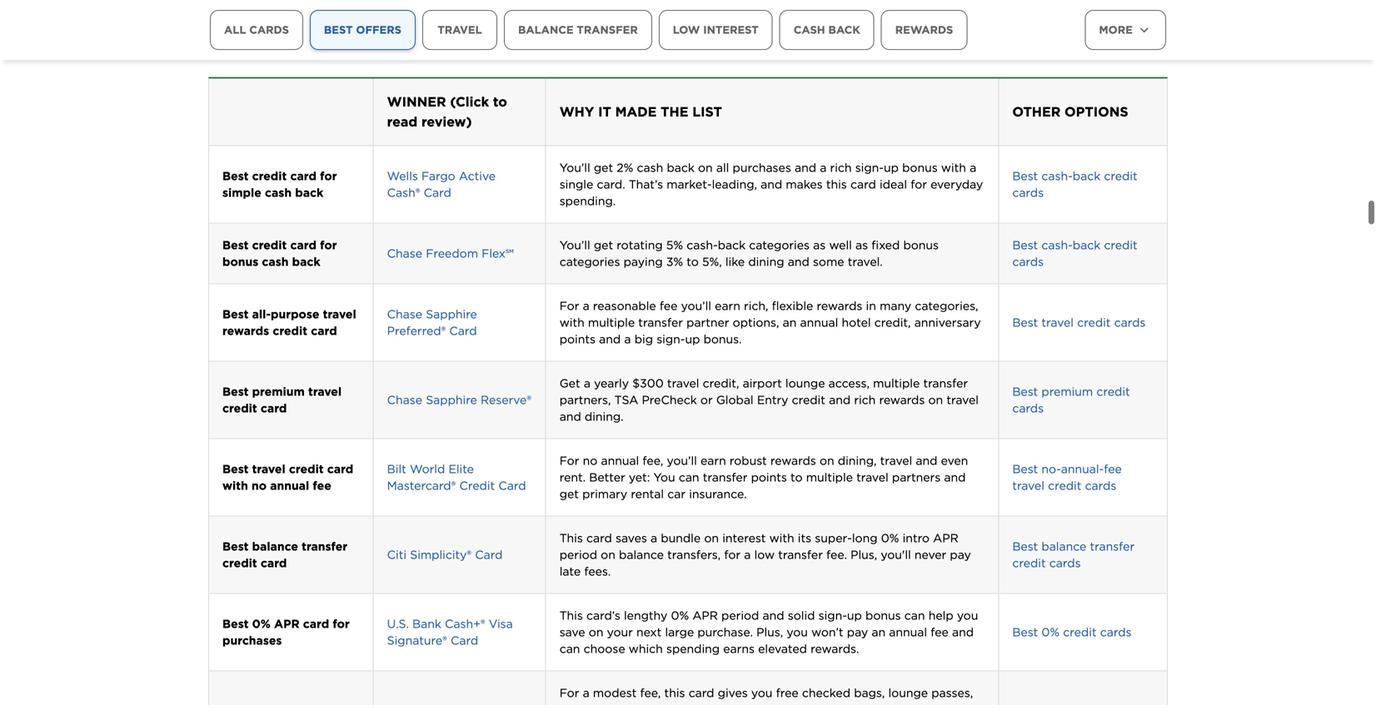 Task type: locate. For each thing, give the bounding box(es) containing it.
back inside you'll get 2% cash back on all purchases and a rich sign-up bonus with a single card. that's market-leading, and makes this card ideal for everyday spending.
[[667, 159, 695, 173]]

a inside good options in each category. there might even be a different credit card that fits your needs more closely (see the "other options" in each category for, well, other options). but most people can't go wrong with these award-winners.
[[1056, 4, 1064, 20]]

earn inside for a reasonable fee you'll earn rich, flexible rewards in many categories, with multiple transfer partner options, an annual hotel credit, anniversary points and a big sign-up bonus.
[[715, 297, 741, 312]]

card down cash+®
[[451, 633, 478, 647]]

0 vertical spatial credit,
[[875, 314, 911, 328]]

balance down best no-annual-fee travel credit cards
[[1042, 538, 1087, 553]]

multiple inside for a reasonable fee you'll earn rich, flexible rewards in many categories, with multiple transfer partner options, an annual hotel credit, anniversary points and a big sign-up bonus.
[[588, 314, 635, 328]]

back up 5%,
[[718, 237, 746, 251]]

spending
[[667, 641, 720, 655]]

1 vertical spatial cash
[[265, 184, 292, 198]]

you down solid
[[787, 624, 808, 638]]

chase up the bilt
[[387, 392, 422, 406]]

0 vertical spatial sign-
[[855, 159, 884, 173]]

best inside 'best travel credit card with no annual fee'
[[222, 461, 249, 475]]

card up best credit card for bonus cash back on the top left
[[290, 167, 317, 182]]

2 you'll from the top
[[560, 237, 590, 251]]

sapphire inside chase sapphire preferred® card
[[426, 306, 477, 320]]

travel up partners
[[880, 452, 913, 467]]

can down save
[[560, 641, 580, 655]]

0 vertical spatial you'll
[[681, 297, 712, 312]]

a left big
[[624, 331, 631, 345]]

for
[[560, 297, 579, 312], [560, 452, 579, 467], [560, 685, 579, 699]]

no inside for no annual fee, you'll earn robust rewards on dining, travel and even rent. better yet: you can transfer points to multiple travel partners and get primary rental car insurance.
[[583, 452, 598, 467]]

this down the spending at the bottom of the page
[[665, 685, 685, 699]]

rich down the access,
[[854, 392, 876, 406]]

balance inside best balance transfer credit card
[[252, 538, 298, 553]]

chase sapphire preferred® card link
[[387, 306, 477, 337]]

1 vertical spatial multiple
[[873, 375, 920, 389]]

card down best balance transfer credit card
[[303, 616, 329, 630]]

with inside you'll get 2% cash back on all purchases and a rich sign-up bonus with a single card. that's market-leading, and makes this card ideal for everyday spending.
[[941, 159, 966, 173]]

fee inside best no-annual-fee travel credit cards
[[1104, 461, 1122, 475]]

all-
[[252, 306, 271, 320]]

0 horizontal spatial to
[[493, 92, 507, 108]]

0 vertical spatial best cash-back credit cards link
[[1013, 167, 1138, 198]]

best no-annual-fee travel credit cards
[[1013, 461, 1122, 492]]

for inside you'll get 2% cash back on all purchases and a rich sign-up bonus with a single card. that's market-leading, and makes this card ideal for everyday spending.
[[911, 176, 927, 190]]

0 horizontal spatial sign-
[[657, 331, 685, 345]]

cash- up 5%,
[[687, 237, 718, 251]]

best cash-back credit cards link up best travel credit cards
[[1013, 237, 1138, 267]]

2 sapphire from the top
[[426, 392, 477, 406]]

on inside this card's lengthy 0% apr period and solid sign-up bonus can help you save on your next large purchase. plus, you won't pay an annual fee and can choose which spending earns elevated rewards.
[[589, 624, 604, 638]]

period up "late"
[[560, 547, 597, 561]]

sign- inside you'll get 2% cash back on all purchases and a rich sign-up bonus with a single card. that's market-leading, and makes this card ideal for everyday spending.
[[855, 159, 884, 173]]

robust
[[730, 452, 767, 467]]

1 vertical spatial period
[[722, 608, 759, 622]]

2 vertical spatial in
[[866, 297, 876, 312]]

credit,
[[875, 314, 911, 328], [703, 375, 739, 389]]

card down purpose
[[311, 322, 337, 337]]

multiple inside for no annual fee, you'll earn robust rewards on dining, travel and even rent. better yet: you can transfer points to multiple travel partners and get primary rental car insurance.
[[806, 469, 853, 483]]

premium for credit
[[252, 383, 305, 397]]

transfer inside for a reasonable fee you'll earn rich, flexible rewards in many categories, with multiple transfer partner options, an annual hotel credit, anniversary points and a big sign-up bonus.
[[638, 314, 683, 328]]

travel link
[[422, 10, 497, 50]]

like right programs
[[905, 702, 925, 706]]

go
[[1049, 24, 1066, 40]]

earn up partner
[[715, 297, 741, 312]]

sign- inside for a reasonable fee you'll earn rich, flexible rewards in many categories, with multiple transfer partner options, an annual hotel credit, anniversary points and a big sign-up bonus.
[[657, 331, 685, 345]]

back down options
[[1073, 167, 1101, 182]]

with inside for a reasonable fee you'll earn rich, flexible rewards in many categories, with multiple transfer partner options, an annual hotel credit, anniversary points and a big sign-up bonus.
[[560, 314, 585, 328]]

0 vertical spatial your
[[297, 24, 326, 40]]

product offers quick filters tab list
[[210, 10, 1028, 97]]

plus,
[[851, 547, 877, 561], [757, 624, 783, 638]]

fee, for and
[[640, 685, 661, 699]]

1 horizontal spatial period
[[722, 608, 759, 622]]

0 vertical spatial up
[[884, 159, 899, 173]]

chase inside chase sapphire preferred® card
[[387, 306, 422, 320]]

purchases inside you'll get 2% cash back on all purchases and a rich sign-up bonus with a single card. that's market-leading, and makes this card ideal for everyday spending.
[[733, 159, 791, 173]]

1 horizontal spatial like
[[905, 702, 925, 706]]

travel inside best all-purpose travel rewards credit card
[[323, 306, 356, 320]]

even
[[1000, 4, 1031, 20], [941, 452, 968, 467]]

your up winners.
[[297, 24, 326, 40]]

a left reasonable
[[583, 297, 590, 312]]

lounge up entry
[[786, 375, 825, 389]]

for right ideal
[[911, 176, 927, 190]]

get inside you'll get 2% cash back on all purchases and a rich sign-up bonus with a single card. that's market-leading, and makes this card ideal for everyday spending.
[[594, 159, 613, 173]]

for inside for no annual fee, you'll earn robust rewards on dining, travel and even rent. better yet: you can transfer points to multiple travel partners and get primary rental car insurance.
[[560, 452, 579, 467]]

for inside best 0% apr card for purchases
[[333, 616, 350, 630]]

good
[[707, 4, 742, 20]]

1 vertical spatial lounge
[[889, 685, 928, 699]]

0 vertical spatial fee,
[[643, 452, 663, 467]]

bilt world elite mastercard® credit card link
[[387, 461, 526, 492]]

0 horizontal spatial balance
[[252, 538, 298, 553]]

multiple right the access,
[[873, 375, 920, 389]]

back right simple
[[295, 184, 324, 198]]

credit inside get a yearly $300 travel credit, airport lounge access, multiple transfer partners, tsa precheck or global entry credit and rich rewards on travel and dining.
[[792, 392, 826, 406]]

points inside for no annual fee, you'll earn robust rewards on dining, travel and even rent. better yet: you can transfer points to multiple travel partners and get primary rental car insurance.
[[751, 469, 787, 483]]

0 horizontal spatial in
[[624, 24, 636, 40]]

for left reasonable
[[560, 297, 579, 312]]

on down anniversary
[[929, 392, 943, 406]]

2 horizontal spatial to
[[791, 469, 803, 483]]

card inside best 0% apr card for purchases
[[303, 616, 329, 630]]

you right help
[[957, 608, 978, 622]]

0 vertical spatial you
[[957, 608, 978, 622]]

1 horizontal spatial plus,
[[851, 547, 877, 561]]

0 horizontal spatial categories
[[560, 253, 620, 267]]

and left big
[[599, 331, 621, 345]]

a inside get a yearly $300 travel credit, airport lounge access, multiple transfer partners, tsa precheck or global entry credit and rich rewards on travel and dining.
[[584, 375, 591, 389]]

2 vertical spatial up
[[847, 608, 862, 622]]

transfer
[[577, 23, 638, 36]]

2 horizontal spatial multiple
[[873, 375, 920, 389]]

1 vertical spatial this
[[560, 608, 583, 622]]

1 sapphire from the top
[[426, 306, 477, 320]]

card down fargo
[[424, 184, 451, 198]]

bundle
[[661, 530, 701, 544]]

2 as from the left
[[856, 237, 868, 251]]

more
[[1099, 23, 1133, 36]]

for left u.s.
[[333, 616, 350, 630]]

transfer down its
[[778, 547, 823, 561]]

1 horizontal spatial all
[[716, 159, 729, 173]]

this
[[560, 530, 583, 544], [560, 608, 583, 622]]

1 horizontal spatial in
[[800, 4, 812, 20]]

interest
[[703, 23, 759, 36]]

an inside for a reasonable fee you'll earn rich, flexible rewards in many categories, with multiple transfer partner options, an annual hotel credit, anniversary points and a big sign-up bonus.
[[783, 314, 797, 328]]

sapphire
[[426, 306, 477, 320], [426, 392, 477, 406]]

trusted
[[754, 702, 795, 706]]

2 chase from the top
[[387, 306, 422, 320]]

rich inside get a yearly $300 travel credit, airport lounge access, multiple transfer partners, tsa precheck or global entry credit and rich rewards on travel and dining.
[[854, 392, 876, 406]]

purchase.
[[698, 624, 753, 638]]

1 horizontal spatial premium
[[1042, 383, 1093, 397]]

in
[[800, 4, 812, 20], [624, 24, 636, 40], [866, 297, 876, 312]]

bonus inside you'll get rotating 5% cash-back categories as well as fixed bonus categories paying 3% to 5%, like dining and some travel.
[[904, 237, 939, 251]]

for left wells
[[320, 167, 337, 182]]

period up purchase.
[[722, 608, 759, 622]]

2 best cash-back credit cards from the top
[[1013, 237, 1138, 267]]

1 horizontal spatial each
[[816, 4, 847, 20]]

2 premium from the left
[[1042, 383, 1093, 397]]

1 you'll from the top
[[560, 159, 590, 173]]

pay up rewards.
[[847, 624, 868, 638]]

2 best cash-back credit cards link from the top
[[1013, 237, 1138, 267]]

credit, inside get a yearly $300 travel credit, airport lounge access, multiple transfer partners, tsa precheck or global entry credit and rich rewards on travel and dining.
[[703, 375, 739, 389]]

1 best cash-back credit cards from the top
[[1013, 167, 1138, 198]]

credit inside best premium credit cards
[[1097, 383, 1130, 397]]

for down the gives
[[734, 702, 750, 706]]

credit inside best credit card for simple cash back
[[252, 167, 287, 182]]

this inside this card's lengthy 0% apr period and solid sign-up bonus can help you save on your next large purchase. plus, you won't pay an annual fee and can choose which spending earns elevated rewards.
[[560, 608, 583, 622]]

0 horizontal spatial each
[[640, 24, 671, 40]]

you'll get 2% cash back on all purchases and a rich sign-up bonus with a single card. that's market-leading, and makes this card ideal for everyday spending.
[[560, 159, 983, 207]]

1 vertical spatial to
[[687, 253, 699, 267]]

0 vertical spatial to
[[493, 92, 507, 108]]

credit, up global
[[703, 375, 739, 389]]

balance down 'best travel credit card with no annual fee'
[[252, 538, 298, 553]]

cash- for to
[[1042, 237, 1073, 251]]

0 vertical spatial best cash-back credit cards
[[1013, 167, 1138, 198]]

"other
[[519, 24, 561, 40]]

bonus inside you'll get 2% cash back on all purchases and a rich sign-up bonus with a single card. that's market-leading, and makes this card ideal for everyday spending.
[[902, 159, 938, 173]]

0 horizontal spatial points
[[560, 331, 596, 345]]

annual inside for a reasonable fee you'll earn rich, flexible rewards in many categories, with multiple transfer partner options, an annual hotel credit, anniversary points and a big sign-up bonus.
[[800, 314, 838, 328]]

fee, up you
[[643, 452, 663, 467]]

1 as from the left
[[813, 237, 826, 251]]

with inside this card saves a bundle on interest with its super-long 0% intro apr period on balance transfers, for a low transfer fee. plus, you'll never pay late fees.
[[770, 530, 795, 544]]

points inside for a reasonable fee you'll earn rich, flexible rewards in many categories, with multiple transfer partner options, an annual hotel credit, anniversary points and a big sign-up bonus.
[[560, 331, 596, 345]]

travel up "precheck"
[[667, 375, 699, 389]]

a up partners,
[[584, 375, 591, 389]]

no
[[583, 452, 598, 467], [252, 478, 267, 492]]

bonus up all-
[[222, 253, 258, 267]]

0 vertical spatial all
[[224, 23, 246, 36]]

rich inside you'll get 2% cash back on all purchases and a rich sign-up bonus with a single card. that's market-leading, and makes this card ideal for everyday spending.
[[830, 159, 852, 173]]

plus, up the "elevated"
[[757, 624, 783, 638]]

card left the gives
[[689, 685, 714, 699]]

0 vertical spatial pay
[[950, 547, 971, 561]]

0 vertical spatial in
[[800, 4, 812, 20]]

premium down best travel credit cards link
[[1042, 383, 1093, 397]]

best inside best no-annual-fee travel credit cards
[[1013, 461, 1038, 475]]

for inside best credit card for simple cash back
[[320, 167, 337, 182]]

balance for card
[[252, 538, 298, 553]]

all inside you'll get 2% cash back on all purchases and a rich sign-up bonus with a single card. that's market-leading, and makes this card ideal for everyday spending.
[[716, 159, 729, 173]]

rotating
[[617, 237, 663, 251]]

0 horizontal spatial purchases
[[222, 633, 282, 647]]

bilt world elite mastercard® credit card
[[387, 461, 526, 492]]

2 horizontal spatial you
[[957, 608, 978, 622]]

2 vertical spatial can
[[560, 641, 580, 655]]

multiple down reasonable
[[588, 314, 635, 328]]

0 vertical spatial earn
[[715, 297, 741, 312]]

you'll up single
[[560, 159, 590, 173]]

premium
[[252, 383, 305, 397], [1042, 383, 1093, 397]]

travel inside best no-annual-fee travel credit cards
[[1013, 478, 1045, 492]]

1 premium from the left
[[252, 383, 305, 397]]

each left low
[[640, 24, 671, 40]]

cards inside best balance transfer credit cards
[[1050, 555, 1081, 569]]

card right "credit"
[[499, 478, 526, 492]]

0 vertical spatial this
[[560, 530, 583, 544]]

1 vertical spatial rich
[[854, 392, 876, 406]]

dining.
[[585, 408, 624, 422]]

that's
[[629, 176, 663, 190]]

1 vertical spatial purchases
[[222, 633, 282, 647]]

best premium credit cards link
[[1013, 383, 1130, 414]]

balance down saves
[[619, 547, 664, 561]]

all cards
[[224, 23, 289, 36]]

card inside good options in each category. there might even be a different credit card that fits your needs more closely (see the "other options" in each category for, well, other options). but most people can't go wrong with these award-winners.
[[208, 24, 238, 40]]

for inside 'for a modest fee, this card gives you free checked bags, lounge passes, priority boarding and a credit for trusted traveler programs like ts'
[[734, 702, 750, 706]]

1 vertical spatial sign-
[[657, 331, 685, 345]]

1 vertical spatial all
[[716, 159, 729, 173]]

get up card.
[[594, 159, 613, 173]]

an down flexible
[[783, 314, 797, 328]]

award-
[[248, 44, 294, 60]]

card
[[424, 184, 451, 198], [449, 322, 477, 337], [499, 478, 526, 492], [475, 547, 503, 561], [451, 633, 478, 647]]

partner
[[687, 314, 729, 328]]

card up 'best travel credit card with no annual fee'
[[261, 400, 287, 414]]

best inside best balance transfer credit cards
[[1013, 538, 1038, 553]]

premium inside best premium travel credit card
[[252, 383, 305, 397]]

1 vertical spatial an
[[872, 624, 886, 638]]

1 horizontal spatial an
[[872, 624, 886, 638]]

0 vertical spatial no
[[583, 452, 598, 467]]

category.
[[851, 4, 912, 20]]

best premium credit cards
[[1013, 383, 1130, 414]]

sign- inside this card's lengthy 0% apr period and solid sign-up bonus can help you save on your next large purchase. plus, you won't pay an annual fee and can choose which spending earns elevated rewards.
[[819, 608, 847, 622]]

lounge up programs
[[889, 685, 928, 699]]

0 vertical spatial cash
[[637, 159, 663, 173]]

apr up purchase.
[[693, 608, 718, 622]]

1 vertical spatial points
[[751, 469, 787, 483]]

2 horizontal spatial up
[[884, 159, 899, 173]]

free
[[776, 685, 799, 699]]

best balance transfer credit card
[[222, 538, 348, 569]]

lengthy
[[624, 608, 668, 622]]

as up some
[[813, 237, 826, 251]]

annual up the better
[[601, 452, 639, 467]]

everyday
[[931, 176, 983, 190]]

card up best 0% apr card for purchases at the bottom left
[[261, 555, 287, 569]]

0 horizontal spatial rich
[[830, 159, 852, 173]]

rewards inside for no annual fee, you'll earn robust rewards on dining, travel and even rent. better yet: you can transfer points to multiple travel partners and get primary rental car insurance.
[[771, 452, 816, 467]]

car
[[668, 486, 686, 500]]

0 horizontal spatial lounge
[[786, 375, 825, 389]]

0 horizontal spatial even
[[941, 452, 968, 467]]

2 this from the top
[[560, 608, 583, 622]]

1 vertical spatial each
[[640, 24, 671, 40]]

1 horizontal spatial categories
[[749, 237, 810, 251]]

1 best cash-back credit cards link from the top
[[1013, 167, 1138, 198]]

its
[[798, 530, 812, 544]]

1 this from the top
[[560, 530, 583, 544]]

rent.
[[560, 469, 586, 483]]

lounge inside 'for a modest fee, this card gives you free checked bags, lounge passes, priority boarding and a credit for trusted traveler programs like ts'
[[889, 685, 928, 699]]

fixed
[[872, 237, 900, 251]]

up up rewards.
[[847, 608, 862, 622]]

1 vertical spatial earn
[[701, 452, 726, 467]]

transfers,
[[667, 547, 721, 561]]

earns
[[723, 641, 755, 655]]

cash inside you'll get 2% cash back on all purchases and a rich sign-up bonus with a single card. that's market-leading, and makes this card ideal for everyday spending.
[[637, 159, 663, 173]]

interest
[[723, 530, 766, 544]]

1 horizontal spatial even
[[1000, 4, 1031, 20]]

1 vertical spatial you'll
[[560, 237, 590, 251]]

transfer up big
[[638, 314, 683, 328]]

0 vertical spatial plus,
[[851, 547, 877, 561]]

fargo
[[422, 167, 456, 182]]

0 vertical spatial can
[[679, 469, 699, 483]]

chase freedom flex℠
[[387, 245, 514, 259]]

3 chase from the top
[[387, 392, 422, 406]]

0 horizontal spatial no
[[252, 478, 267, 492]]

there
[[916, 4, 954, 20]]

1 vertical spatial plus,
[[757, 624, 783, 638]]

this for this card's lengthy 0% apr period and solid sign-up bonus can help you save on your next large purchase. plus, you won't pay an annual fee and can choose which spending earns elevated rewards.
[[560, 608, 583, 622]]

fee, inside for no annual fee, you'll earn robust rewards on dining, travel and even rent. better yet: you can transfer points to multiple travel partners and get primary rental car insurance.
[[643, 452, 663, 467]]

0 vertical spatial even
[[1000, 4, 1031, 20]]

modest
[[593, 685, 637, 699]]

this up "late"
[[560, 530, 583, 544]]

chase left the freedom
[[387, 245, 422, 259]]

travel down best all-purpose travel rewards credit card
[[308, 383, 342, 397]]

credit
[[1128, 4, 1167, 20], [252, 167, 287, 182], [1104, 167, 1138, 182], [252, 237, 287, 251], [1104, 237, 1138, 251], [1077, 314, 1111, 328], [273, 322, 307, 337], [1097, 383, 1130, 397], [792, 392, 826, 406], [222, 400, 257, 414], [289, 461, 324, 475], [1048, 478, 1082, 492], [222, 555, 257, 569], [1013, 555, 1046, 569], [1063, 624, 1097, 638], [697, 702, 730, 706]]

for inside 'for a modest fee, this card gives you free checked bags, lounge passes, priority boarding and a credit for trusted traveler programs like ts'
[[560, 685, 579, 699]]

bilt
[[387, 461, 406, 475]]

0 horizontal spatial period
[[560, 547, 597, 561]]

chase sapphire reserve®
[[387, 392, 532, 406]]

1 vertical spatial your
[[607, 624, 633, 638]]

other
[[1013, 102, 1061, 118]]

and right boarding
[[661, 702, 683, 706]]

you'll for you'll get 2% cash back on all purchases and a rich sign-up bonus with a single card. that's market-leading, and makes this card ideal for everyday spending.
[[560, 159, 590, 173]]

fee inside this card's lengthy 0% apr period and solid sign-up bonus can help you save on your next large purchase. plus, you won't pay an annual fee and can choose which spending earns elevated rewards.
[[931, 624, 949, 638]]

1 horizontal spatial pay
[[950, 547, 971, 561]]

3 for from the top
[[560, 685, 579, 699]]

1 vertical spatial up
[[685, 331, 700, 345]]

earn for rich,
[[715, 297, 741, 312]]

0 horizontal spatial as
[[813, 237, 826, 251]]

2 for from the top
[[560, 452, 579, 467]]

0 vertical spatial an
[[783, 314, 797, 328]]

for inside best credit card for bonus cash back
[[320, 237, 337, 251]]

1 vertical spatial credit,
[[703, 375, 739, 389]]

1 horizontal spatial sign-
[[819, 608, 847, 622]]

on inside you'll get 2% cash back on all purchases and a rich sign-up bonus with a single card. that's market-leading, and makes this card ideal for everyday spending.
[[698, 159, 713, 173]]

sign-
[[855, 159, 884, 173], [657, 331, 685, 345], [819, 608, 847, 622]]

citi simplicity® card link
[[387, 547, 503, 561]]

best 0% apr card for purchases
[[222, 616, 350, 647]]

card.
[[597, 176, 625, 190]]

0 vertical spatial you'll
[[560, 159, 590, 173]]

rewards down all-
[[222, 322, 269, 337]]

global
[[716, 392, 754, 406]]

1 horizontal spatial as
[[856, 237, 868, 251]]

best cash-back credit cards for you'll get 2% cash back on all purchases and a rich sign-up bonus with a single card. that's market-leading, and makes this card ideal for everyday spending.
[[1013, 167, 1138, 198]]

with inside 'best travel credit card with no annual fee'
[[222, 478, 248, 492]]

best travel credit cards link
[[1013, 314, 1146, 328]]

options
[[746, 4, 796, 20]]

or
[[701, 392, 713, 406]]

1 horizontal spatial rich
[[854, 392, 876, 406]]

flex℠
[[482, 245, 514, 259]]

multiple
[[588, 314, 635, 328], [873, 375, 920, 389], [806, 469, 853, 483]]

2 horizontal spatial apr
[[933, 530, 959, 544]]

5%
[[666, 237, 683, 251]]

all up leading,
[[716, 159, 729, 173]]

cards inside best no-annual-fee travel credit cards
[[1085, 478, 1117, 492]]

travel up best premium credit cards link
[[1042, 314, 1074, 328]]

2 horizontal spatial in
[[866, 297, 876, 312]]

bonus right fixed
[[904, 237, 939, 251]]

0 horizontal spatial up
[[685, 331, 700, 345]]

1 for from the top
[[560, 297, 579, 312]]

can left help
[[905, 608, 925, 622]]

travel down best premium travel credit card
[[252, 461, 286, 475]]

this right makes
[[826, 176, 847, 190]]

0% down best balance transfer credit card
[[252, 616, 271, 630]]

cash right simple
[[265, 184, 292, 198]]

an
[[783, 314, 797, 328], [872, 624, 886, 638]]

up inside this card's lengthy 0% apr period and solid sign-up bonus can help you save on your next large purchase. plus, you won't pay an annual fee and can choose which spending earns elevated rewards.
[[847, 608, 862, 622]]

flexible
[[772, 297, 813, 312]]

0 vertical spatial this
[[826, 176, 847, 190]]

credit, inside for a reasonable fee you'll earn rich, flexible rewards in many categories, with multiple transfer partner options, an annual hotel credit, anniversary points and a big sign-up bonus.
[[875, 314, 911, 328]]

for for for a modest fee, this card gives you free checked bags, lounge passes, priority boarding and a credit for trusted traveler programs like ts
[[560, 685, 579, 699]]

1 horizontal spatial can
[[679, 469, 699, 483]]

cash-
[[1042, 167, 1073, 182], [687, 237, 718, 251], [1042, 237, 1073, 251]]

reserve®
[[481, 392, 532, 406]]

fits
[[272, 24, 293, 40]]

annual up best balance transfer credit card
[[270, 478, 309, 492]]

for up rent.
[[560, 452, 579, 467]]

travel down no- at the right bottom of the page
[[1013, 478, 1045, 492]]

and right partners
[[944, 469, 966, 483]]

rewards up partners
[[879, 392, 925, 406]]

0 vertical spatial purchases
[[733, 159, 791, 173]]

on up market-
[[698, 159, 713, 173]]

u.s.
[[387, 616, 409, 630]]

1 chase from the top
[[387, 245, 422, 259]]

a down the spending at the bottom of the page
[[687, 702, 693, 706]]

1 vertical spatial chase
[[387, 306, 422, 320]]

card inside 'best travel credit card with no annual fee'
[[327, 461, 353, 475]]

your inside this card's lengthy 0% apr period and solid sign-up bonus can help you save on your next large purchase. plus, you won't pay an annual fee and can choose which spending earns elevated rewards.
[[607, 624, 633, 638]]

apr up never
[[933, 530, 959, 544]]

1 vertical spatial best cash-back credit cards
[[1013, 237, 1138, 267]]

transfer inside best balance transfer credit cards
[[1090, 538, 1135, 553]]

for down best credit card for simple cash back
[[320, 237, 337, 251]]

you'll for you'll get rotating 5% cash-back categories as well as fixed bonus categories paying 3% to 5%, like dining and some travel.
[[560, 237, 590, 251]]

1 vertical spatial even
[[941, 452, 968, 467]]

options
[[1065, 102, 1129, 118]]

up up ideal
[[884, 159, 899, 173]]

0 horizontal spatial premium
[[252, 383, 305, 397]]

plus, down long
[[851, 547, 877, 561]]

0 vertical spatial each
[[816, 4, 847, 20]]

0 vertical spatial multiple
[[588, 314, 635, 328]]

get left rotating
[[594, 237, 613, 251]]

travel inside best premium travel credit card
[[308, 383, 342, 397]]

transfer up insurance.
[[703, 469, 748, 483]]

travel right purpose
[[323, 306, 356, 320]]

card up these
[[208, 24, 238, 40]]

annual down flexible
[[800, 314, 838, 328]]

best cash-back credit cards link for you'll get rotating 5% cash-back categories as well as fixed bonus categories paying 3% to 5%, like dining and some travel.
[[1013, 237, 1138, 267]]

as
[[813, 237, 826, 251], [856, 237, 868, 251]]

2 vertical spatial sign-
[[819, 608, 847, 622]]

card inside wells fargo active cash® card
[[424, 184, 451, 198]]

dining
[[748, 253, 784, 267]]

a up everyday at the top of the page
[[970, 159, 977, 173]]

0 vertical spatial period
[[560, 547, 597, 561]]

pay right never
[[950, 547, 971, 561]]

yearly
[[594, 375, 629, 389]]

to right (click
[[493, 92, 507, 108]]

0 vertical spatial for
[[560, 297, 579, 312]]

2 horizontal spatial sign-
[[855, 159, 884, 173]]

sign- up ideal
[[855, 159, 884, 173]]

points down robust
[[751, 469, 787, 483]]

get
[[560, 375, 580, 389]]

best inside best premium travel credit card
[[222, 383, 249, 397]]

1 horizontal spatial balance
[[619, 547, 664, 561]]

0 horizontal spatial plus,
[[757, 624, 783, 638]]

insurance.
[[689, 486, 747, 500]]

rewards inside get a yearly $300 travel credit, airport lounge access, multiple transfer partners, tsa precheck or global entry credit and rich rewards on travel and dining.
[[879, 392, 925, 406]]

multiple inside get a yearly $300 travel credit, airport lounge access, multiple transfer partners, tsa precheck or global entry credit and rich rewards on travel and dining.
[[873, 375, 920, 389]]

0 horizontal spatial an
[[783, 314, 797, 328]]

as up the travel.
[[856, 237, 868, 251]]

0 horizontal spatial like
[[726, 253, 745, 267]]

back up purpose
[[292, 253, 321, 267]]

anniversary
[[915, 314, 981, 328]]

0 horizontal spatial your
[[297, 24, 326, 40]]



Task type: describe. For each thing, give the bounding box(es) containing it.
balance inside this card saves a bundle on interest with its super-long 0% intro apr period on balance transfers, for a low transfer fee. plus, you'll never pay late fees.
[[619, 547, 664, 561]]

annual inside for no annual fee, you'll earn robust rewards on dining, travel and even rent. better yet: you can transfer points to multiple travel partners and get primary rental car insurance.
[[601, 452, 639, 467]]

a down interest
[[744, 547, 751, 561]]

rewards.
[[811, 641, 859, 655]]

transfer inside get a yearly $300 travel credit, airport lounge access, multiple transfer partners, tsa precheck or global entry credit and rich rewards on travel and dining.
[[924, 375, 968, 389]]

best credit card for simple cash back
[[222, 167, 337, 198]]

back up best travel credit cards
[[1073, 237, 1101, 251]]

cash for chase freedom flex℠
[[262, 253, 289, 267]]

card inside chase sapphire preferred® card
[[449, 322, 477, 337]]

(see
[[462, 24, 490, 40]]

plus, inside this card saves a bundle on interest with its super-long 0% intro apr period on balance transfers, for a low transfer fee. plus, you'll never pay late fees.
[[851, 547, 877, 561]]

you inside 'for a modest fee, this card gives you free checked bags, lounge passes, priority boarding and a credit for trusted traveler programs like ts'
[[751, 685, 773, 699]]

premium for cards
[[1042, 383, 1093, 397]]

card inside best premium travel credit card
[[261, 400, 287, 414]]

fee inside for a reasonable fee you'll earn rich, flexible rewards in many categories, with multiple transfer partner options, an annual hotel credit, anniversary points and a big sign-up bonus.
[[660, 297, 678, 312]]

to inside for no annual fee, you'll earn robust rewards on dining, travel and even rent. better yet: you can transfer points to multiple travel partners and get primary rental car insurance.
[[791, 469, 803, 483]]

cards inside product offers quick filters tab list
[[249, 23, 289, 36]]

period inside this card saves a bundle on interest with its super-long 0% intro apr period on balance transfers, for a low transfer fee. plus, you'll never pay late fees.
[[560, 547, 597, 561]]

and left solid
[[763, 608, 784, 622]]

other options
[[1013, 102, 1129, 118]]

intro
[[903, 530, 930, 544]]

and up partners
[[916, 452, 938, 467]]

pay inside this card saves a bundle on interest with its super-long 0% intro apr period on balance transfers, for a low transfer fee. plus, you'll never pay late fees.
[[950, 547, 971, 561]]

0 horizontal spatial can
[[560, 641, 580, 655]]

all inside product offers quick filters tab list
[[224, 23, 246, 36]]

passes,
[[932, 685, 973, 699]]

different
[[1068, 4, 1124, 20]]

and inside 'for a modest fee, this card gives you free checked bags, lounge passes, priority boarding and a credit for trusted traveler programs like ts'
[[661, 702, 683, 706]]

0 vertical spatial categories
[[749, 237, 810, 251]]

big
[[635, 331, 653, 345]]

best inside best 0% apr card for purchases
[[222, 616, 249, 630]]

no inside 'best travel credit card with no annual fee'
[[252, 478, 267, 492]]

even inside for no annual fee, you'll earn robust rewards on dining, travel and even rent. better yet: you can transfer points to multiple travel partners and get primary rental car insurance.
[[941, 452, 968, 467]]

on inside get a yearly $300 travel credit, airport lounge access, multiple transfer partners, tsa precheck or global entry credit and rich rewards on travel and dining.
[[929, 392, 943, 406]]

never
[[915, 547, 947, 561]]

card's
[[587, 608, 621, 622]]

ideal
[[880, 176, 907, 190]]

for no annual fee, you'll earn robust rewards on dining, travel and even rent. better yet: you can transfer points to multiple travel partners and get primary rental car insurance.
[[560, 452, 968, 500]]

that
[[242, 24, 268, 40]]

credit inside good options in each category. there might even be a different credit card that fits your needs more closely (see the "other options" in each category for, well, other options). but most people can't go wrong with these award-winners.
[[1128, 4, 1167, 20]]

late
[[560, 563, 581, 578]]

categories,
[[915, 297, 979, 312]]

primary
[[583, 486, 627, 500]]

entry
[[757, 392, 789, 406]]

your inside good options in each category. there might even be a different credit card that fits your needs more closely (see the "other options" in each category for, well, other options). but most people can't go wrong with these award-winners.
[[297, 24, 326, 40]]

credit inside 'best travel credit card with no annual fee'
[[289, 461, 324, 475]]

super-
[[815, 530, 852, 544]]

get for 2%
[[594, 159, 613, 173]]

best inside best credit card for simple cash back
[[222, 167, 249, 182]]

get a yearly $300 travel credit, airport lounge access, multiple transfer partners, tsa precheck or global entry credit and rich rewards on travel and dining.
[[560, 375, 979, 422]]

transfer inside for no annual fee, you'll earn robust rewards on dining, travel and even rent. better yet: you can transfer points to multiple travel partners and get primary rental car insurance.
[[703, 469, 748, 483]]

get inside for no annual fee, you'll earn robust rewards on dining, travel and even rent. better yet: you can transfer points to multiple travel partners and get primary rental car insurance.
[[560, 486, 579, 500]]

priority
[[560, 702, 602, 706]]

chase sapphire preferred® card
[[387, 306, 477, 337]]

people
[[963, 24, 1009, 40]]

a right saves
[[651, 530, 657, 544]]

credit inside best no-annual-fee travel credit cards
[[1048, 478, 1082, 492]]

you
[[654, 469, 675, 483]]

best inside best premium credit cards
[[1013, 383, 1038, 397]]

chase for chase freedom flex℠
[[387, 245, 422, 259]]

apr inside this card saves a bundle on interest with its super-long 0% intro apr period on balance transfers, for a low transfer fee. plus, you'll never pay late fees.
[[933, 530, 959, 544]]

1 vertical spatial can
[[905, 608, 925, 622]]

the
[[494, 24, 515, 40]]

needs
[[330, 24, 370, 40]]

back inside best credit card for bonus cash back
[[292, 253, 321, 267]]

to inside you'll get rotating 5% cash-back categories as well as fixed bonus categories paying 3% to 5%, like dining and some travel.
[[687, 253, 699, 267]]

best travel credit cards
[[1013, 314, 1146, 328]]

options).
[[836, 24, 895, 40]]

might
[[958, 4, 996, 20]]

good options in each category. there might even be a different credit card that fits your needs more closely (see the "other options" in each category for, well, other options). but most people can't go wrong with these award-winners.
[[208, 4, 1167, 60]]

back inside you'll get rotating 5% cash-back categories as well as fixed bonus categories paying 3% to 5%, like dining and some travel.
[[718, 237, 746, 251]]

can inside for no annual fee, you'll earn robust rewards on dining, travel and even rent. better yet: you can transfer points to multiple travel partners and get primary rental car insurance.
[[679, 469, 699, 483]]

bonus inside best credit card for bonus cash back
[[222, 253, 258, 267]]

even inside good options in each category. there might even be a different credit card that fits your needs more closely (see the "other options" in each category for, well, other options). but most people can't go wrong with these award-winners.
[[1000, 4, 1031, 20]]

with inside good options in each category. there might even be a different credit card that fits your needs more closely (see the "other options" in each category for, well, other options). but most people can't go wrong with these award-winners.
[[1117, 24, 1145, 40]]

credit inside best premium travel credit card
[[222, 400, 257, 414]]

you'll for fee
[[681, 297, 712, 312]]

best travel credit card with no annual fee
[[222, 461, 353, 492]]

credit inside best all-purpose travel rewards credit card
[[273, 322, 307, 337]]

card inside this card saves a bundle on interest with its super-long 0% intro apr period on balance transfers, for a low transfer fee. plus, you'll never pay late fees.
[[587, 530, 612, 544]]

winner (click to read review)
[[387, 92, 507, 128]]

paying
[[624, 253, 663, 267]]

card inside best credit card for simple cash back
[[290, 167, 317, 182]]

apr inside best 0% apr card for purchases
[[274, 616, 300, 630]]

1 vertical spatial categories
[[560, 253, 620, 267]]

chase for chase sapphire reserve®
[[387, 392, 422, 406]]

why it made the list
[[560, 102, 722, 118]]

solid
[[788, 608, 815, 622]]

purpose
[[271, 306, 319, 320]]

get for rotating
[[594, 237, 613, 251]]

partners,
[[560, 392, 611, 406]]

balance for cards
[[1042, 538, 1087, 553]]

best offers link
[[310, 10, 416, 50]]

credit inside best balance transfer credit card
[[222, 555, 257, 569]]

and down help
[[952, 624, 974, 638]]

be
[[1035, 4, 1052, 20]]

leading,
[[712, 176, 757, 190]]

best cash-back credit cards link for you'll get 2% cash back on all purchases and a rich sign-up bonus with a single card. that's market-leading, and makes this card ideal for everyday spending.
[[1013, 167, 1138, 198]]

winners.
[[294, 44, 349, 60]]

help
[[929, 608, 954, 622]]

more
[[374, 24, 408, 40]]

0% inside best 0% apr card for purchases
[[252, 616, 271, 630]]

rewards inside best all-purpose travel rewards credit card
[[222, 322, 269, 337]]

active
[[459, 167, 496, 182]]

a up the priority
[[583, 685, 590, 699]]

low
[[673, 23, 700, 36]]

and up makes
[[795, 159, 817, 173]]

1 vertical spatial in
[[624, 24, 636, 40]]

hotel
[[842, 314, 871, 328]]

signature®
[[387, 633, 447, 647]]

cash for wells fargo active cash® card
[[265, 184, 292, 198]]

cards inside best premium credit cards
[[1013, 400, 1044, 414]]

saves
[[616, 530, 647, 544]]

u.s. bank cash+® visa signature® card
[[387, 616, 513, 647]]

sapphire for reserve®
[[426, 392, 477, 406]]

2%
[[617, 159, 634, 173]]

rewards inside for a reasonable fee you'll earn rich, flexible rewards in many categories, with multiple transfer partner options, an annual hotel credit, anniversary points and a big sign-up bonus.
[[817, 297, 863, 312]]

card inside you'll get 2% cash back on all purchases and a rich sign-up bonus with a single card. that's market-leading, and makes this card ideal for everyday spending.
[[851, 176, 876, 190]]

travel down anniversary
[[947, 392, 979, 406]]

best cash-back credit cards for you'll get rotating 5% cash-back categories as well as fixed bonus categories paying 3% to 5%, like dining and some travel.
[[1013, 237, 1138, 267]]

best credit card for bonus cash back
[[222, 237, 337, 267]]

card inside bilt world elite mastercard® credit card
[[499, 478, 526, 492]]

for,
[[739, 24, 759, 40]]

card inside best credit card for bonus cash back
[[290, 237, 317, 251]]

fees.
[[584, 563, 611, 578]]

tsa
[[615, 392, 638, 406]]

visa
[[489, 616, 513, 630]]

for inside this card saves a bundle on interest with its super-long 0% intro apr period on balance transfers, for a low transfer fee. plus, you'll never pay late fees.
[[724, 547, 741, 561]]

balance
[[518, 23, 574, 36]]

0% down best balance transfer credit cards link
[[1042, 624, 1060, 638]]

this card's lengthy 0% apr period and solid sign-up bonus can help you save on your next large purchase. plus, you won't pay an annual fee and can choose which spending earns elevated rewards.
[[560, 608, 978, 655]]

travel inside 'best travel credit card with no annual fee'
[[252, 461, 286, 475]]

card right simplicity®
[[475, 547, 503, 561]]

this inside 'for a modest fee, this card gives you free checked bags, lounge passes, priority boarding and a credit for trusted traveler programs like ts'
[[665, 685, 685, 699]]

to inside winner (click to read review)
[[493, 92, 507, 108]]

like inside you'll get rotating 5% cash-back categories as well as fixed bonus categories paying 3% to 5%, like dining and some travel.
[[726, 253, 745, 267]]

boarding
[[606, 702, 658, 706]]

cash back link
[[780, 10, 875, 50]]

these
[[208, 44, 244, 60]]

lounge inside get a yearly $300 travel credit, airport lounge access, multiple transfer partners, tsa precheck or global entry credit and rich rewards on travel and dining.
[[786, 375, 825, 389]]

you'll for fee,
[[667, 452, 697, 467]]

up inside you'll get 2% cash back on all purchases and a rich sign-up bonus with a single card. that's market-leading, and makes this card ideal for everyday spending.
[[884, 159, 899, 173]]

sapphire for preferred®
[[426, 306, 477, 320]]

3%
[[666, 253, 683, 267]]

wells
[[387, 167, 418, 182]]

world
[[410, 461, 445, 475]]

an inside this card's lengthy 0% apr period and solid sign-up bonus can help you save on your next large purchase. plus, you won't pay an annual fee and can choose which spending earns elevated rewards.
[[872, 624, 886, 638]]

chase for chase sapphire preferred® card
[[387, 306, 422, 320]]

earn for robust
[[701, 452, 726, 467]]

apr inside this card's lengthy 0% apr period and solid sign-up bonus can help you save on your next large purchase. plus, you won't pay an annual fee and can choose which spending earns elevated rewards.
[[693, 608, 718, 622]]

preferred®
[[387, 322, 446, 337]]

fee, for yet:
[[643, 452, 663, 467]]

for for for a reasonable fee you'll earn rich, flexible rewards in many categories, with multiple transfer partner options, an annual hotel credit, anniversary points and a big sign-up bonus.
[[560, 297, 579, 312]]

period inside this card's lengthy 0% apr period and solid sign-up bonus can help you save on your next large purchase. plus, you won't pay an annual fee and can choose which spending earns elevated rewards.
[[722, 608, 759, 622]]

list
[[693, 102, 722, 118]]

and down partners,
[[560, 408, 581, 422]]

cash- inside you'll get rotating 5% cash-back categories as well as fixed bonus categories paying 3% to 5%, like dining and some travel.
[[687, 237, 718, 251]]

and down the access,
[[829, 392, 851, 406]]

back
[[829, 23, 860, 36]]

and left makes
[[761, 176, 783, 190]]

options"
[[565, 24, 620, 40]]

1 vertical spatial you
[[787, 624, 808, 638]]

up inside for a reasonable fee you'll earn rich, flexible rewards in many categories, with multiple transfer partner options, an annual hotel credit, anniversary points and a big sign-up bonus.
[[685, 331, 700, 345]]

it
[[598, 102, 611, 118]]

cash®
[[387, 184, 420, 198]]

for a modest fee, this card gives you free checked bags, lounge passes, priority boarding and a credit for trusted traveler programs like ts
[[560, 685, 973, 706]]

travel down dining,
[[857, 469, 889, 483]]

travel.
[[848, 253, 883, 267]]

annual inside 'best travel credit card with no annual fee'
[[270, 478, 309, 492]]

and inside you'll get rotating 5% cash-back categories as well as fixed bonus categories paying 3% to 5%, like dining and some travel.
[[788, 253, 810, 267]]

wells fargo active cash® card
[[387, 167, 496, 198]]

simple
[[222, 184, 261, 198]]

on up transfers,
[[704, 530, 719, 544]]

plus, inside this card's lengthy 0% apr period and solid sign-up bonus can help you save on your next large purchase. plus, you won't pay an annual fee and can choose which spending earns elevated rewards.
[[757, 624, 783, 638]]

purchases inside best 0% apr card for purchases
[[222, 633, 282, 647]]

on up fees.
[[601, 547, 616, 561]]

rental
[[631, 486, 664, 500]]

in inside for a reasonable fee you'll earn rich, flexible rewards in many categories, with multiple transfer partner options, an annual hotel credit, anniversary points and a big sign-up bonus.
[[866, 297, 876, 312]]

airport
[[743, 375, 782, 389]]

and inside for a reasonable fee you'll earn rich, flexible rewards in many categories, with multiple transfer partner options, an annual hotel credit, anniversary points and a big sign-up bonus.
[[599, 331, 621, 345]]

like inside 'for a modest fee, this card gives you free checked bags, lounge passes, priority boarding and a credit for trusted traveler programs like ts'
[[905, 702, 925, 706]]

only
[[675, 4, 703, 20]]

best inside best all-purpose travel rewards credit card
[[222, 306, 249, 320]]

no-
[[1042, 461, 1061, 475]]

a up makes
[[820, 159, 827, 173]]

best inside best balance transfer credit card
[[222, 538, 249, 553]]

reasonable
[[593, 297, 656, 312]]

cash- for a
[[1042, 167, 1073, 182]]

for for for no annual fee, you'll earn robust rewards on dining, travel and even rent. better yet: you can transfer points to multiple travel partners and get primary rental car insurance.
[[560, 452, 579, 467]]

wells fargo active cash® card link
[[387, 167, 496, 198]]

best balance transfer credit cards
[[1013, 538, 1135, 569]]

this for this card saves a bundle on interest with its super-long 0% intro apr period on balance transfers, for a low transfer fee. plus, you'll never pay late fees.
[[560, 530, 583, 544]]

wrong
[[1070, 24, 1113, 40]]

0% inside this card saves a bundle on interest with its super-long 0% intro apr period on balance transfers, for a low transfer fee. plus, you'll never pay late fees.
[[881, 530, 899, 544]]

balance transfer link
[[504, 10, 652, 50]]

annual inside this card's lengthy 0% apr period and solid sign-up bonus can help you save on your next large purchase. plus, you won't pay an annual fee and can choose which spending earns elevated rewards.
[[889, 624, 927, 638]]

bonus inside this card's lengthy 0% apr period and solid sign-up bonus can help you save on your next large purchase. plus, you won't pay an annual fee and can choose which spending earns elevated rewards.
[[866, 608, 901, 622]]



Task type: vqa. For each thing, say whether or not it's contained in the screenshot.
Best in the Best premium travel credit card
yes



